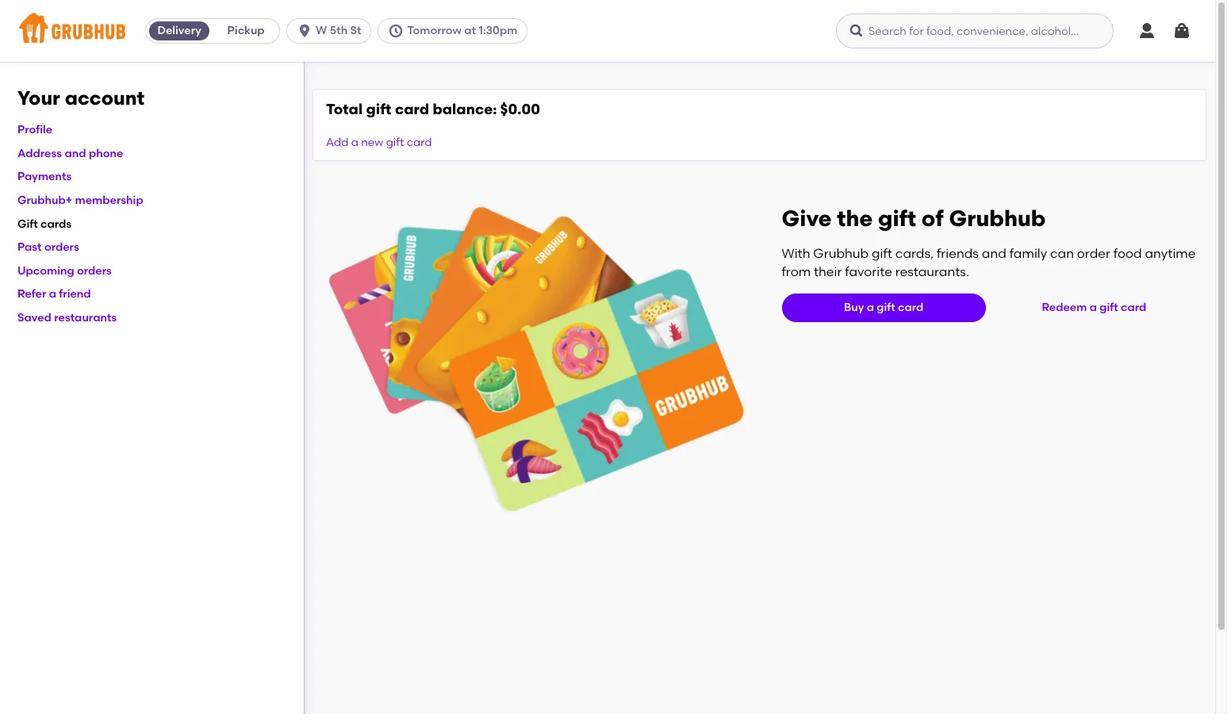 Task type: locate. For each thing, give the bounding box(es) containing it.
0 vertical spatial grubhub
[[950, 205, 1046, 232]]

saved restaurants link
[[17, 311, 117, 325]]

orders
[[44, 241, 79, 254], [77, 264, 112, 278]]

gift cards
[[17, 217, 72, 231]]

gift right redeem at right
[[1100, 301, 1119, 314]]

restaurants.
[[896, 264, 970, 279]]

0 horizontal spatial and
[[65, 147, 86, 160]]

gift left of
[[879, 205, 917, 232]]

phone
[[89, 147, 123, 160]]

give the gift of grubhub
[[782, 205, 1046, 232]]

grubhub inside with grubhub gift cards, friends and family can order food anytime from their favorite restaurants.
[[814, 246, 869, 261]]

and left phone
[[65, 147, 86, 160]]

a inside button
[[1090, 301, 1098, 314]]

give
[[782, 205, 832, 232]]

a for add
[[351, 136, 359, 149]]

0 horizontal spatial svg image
[[297, 23, 313, 39]]

balance:
[[433, 100, 497, 118]]

orders for upcoming orders
[[77, 264, 112, 278]]

membership
[[75, 194, 143, 207]]

svg image
[[1173, 21, 1192, 40], [297, 23, 313, 39], [388, 23, 404, 39]]

with
[[782, 246, 811, 261]]

a right buy on the top right of page
[[867, 301, 875, 314]]

svg image for tomorrow at 1:30pm
[[388, 23, 404, 39]]

1 horizontal spatial and
[[982, 246, 1007, 261]]

tomorrow at 1:30pm
[[408, 24, 518, 37]]

gift
[[17, 217, 38, 231]]

1 vertical spatial grubhub
[[814, 246, 869, 261]]

a
[[351, 136, 359, 149], [49, 288, 56, 301], [867, 301, 875, 314], [1090, 301, 1098, 314]]

saved restaurants
[[17, 311, 117, 325]]

svg image
[[1138, 21, 1157, 40], [849, 23, 865, 39]]

gift inside with grubhub gift cards, friends and family can order food anytime from their favorite restaurants.
[[872, 246, 893, 261]]

1 vertical spatial orders
[[77, 264, 112, 278]]

total
[[326, 100, 363, 118]]

gift up favorite at the top of the page
[[872, 246, 893, 261]]

svg image for w 5th st
[[297, 23, 313, 39]]

grubhub
[[950, 205, 1046, 232], [814, 246, 869, 261]]

1 horizontal spatial svg image
[[388, 23, 404, 39]]

0 horizontal spatial grubhub
[[814, 246, 869, 261]]

upcoming orders
[[17, 264, 112, 278]]

restaurants
[[54, 311, 117, 325]]

delivery
[[158, 24, 201, 37]]

card
[[395, 100, 429, 118], [407, 136, 432, 149], [898, 301, 924, 314], [1122, 301, 1147, 314]]

gift for redeem a gift card
[[1100, 301, 1119, 314]]

address and phone link
[[17, 147, 123, 160]]

family
[[1010, 246, 1048, 261]]

a right refer
[[49, 288, 56, 301]]

orders up friend
[[77, 264, 112, 278]]

redeem
[[1042, 301, 1088, 314]]

your account
[[17, 87, 145, 110]]

friend
[[59, 288, 91, 301]]

redeem a gift card button
[[1036, 294, 1154, 322]]

gift for with grubhub gift cards, friends and family can order food anytime from their favorite restaurants.
[[872, 246, 893, 261]]

and
[[65, 147, 86, 160], [982, 246, 1007, 261]]

upcoming
[[17, 264, 74, 278]]

address and phone
[[17, 147, 123, 160]]

pickup
[[227, 24, 265, 37]]

svg image inside w 5th st button
[[297, 23, 313, 39]]

food
[[1114, 246, 1143, 261]]

orders up upcoming orders link
[[44, 241, 79, 254]]

gift right buy on the top right of page
[[877, 301, 896, 314]]

0 vertical spatial orders
[[44, 241, 79, 254]]

saved
[[17, 311, 51, 325]]

gift inside button
[[1100, 301, 1119, 314]]

buy a gift card link
[[782, 294, 986, 322]]

main navigation navigation
[[0, 0, 1216, 62]]

a left new
[[351, 136, 359, 149]]

svg image inside tomorrow at 1:30pm button
[[388, 23, 404, 39]]

profile
[[17, 123, 52, 137]]

and inside with grubhub gift cards, friends and family can order food anytime from their favorite restaurants.
[[982, 246, 1007, 261]]

a right redeem at right
[[1090, 301, 1098, 314]]

add
[[326, 136, 349, 149]]

past orders
[[17, 241, 79, 254]]

card down food
[[1122, 301, 1147, 314]]

grubhub up their
[[814, 246, 869, 261]]

at
[[465, 24, 476, 37]]

cards
[[41, 217, 72, 231]]

$0.00
[[500, 100, 541, 118]]

anytime
[[1146, 246, 1196, 261]]

gift
[[366, 100, 392, 118], [386, 136, 404, 149], [879, 205, 917, 232], [872, 246, 893, 261], [877, 301, 896, 314], [1100, 301, 1119, 314]]

and left 'family'
[[982, 246, 1007, 261]]

grubhub up with grubhub gift cards, friends and family can order food anytime from their favorite restaurants.
[[950, 205, 1046, 232]]

gift for give the gift of grubhub
[[879, 205, 917, 232]]

1 vertical spatial and
[[982, 246, 1007, 261]]

1 horizontal spatial grubhub
[[950, 205, 1046, 232]]

st
[[350, 24, 362, 37]]

total gift card balance: $0.00
[[326, 100, 541, 118]]



Task type: vqa. For each thing, say whether or not it's contained in the screenshot.
Combo
no



Task type: describe. For each thing, give the bounding box(es) containing it.
w 5th st
[[316, 24, 362, 37]]

0 horizontal spatial svg image
[[849, 23, 865, 39]]

gift up the add a new gift card
[[366, 100, 392, 118]]

w
[[316, 24, 327, 37]]

payments
[[17, 170, 72, 184]]

with grubhub gift cards, friends and family can order food anytime from their favorite restaurants.
[[782, 246, 1196, 279]]

cards,
[[896, 246, 934, 261]]

card down the restaurants.
[[898, 301, 924, 314]]

card down total gift card balance: $0.00
[[407, 136, 432, 149]]

gift card image
[[329, 205, 744, 514]]

w 5th st button
[[287, 18, 378, 44]]

pickup button
[[213, 18, 279, 44]]

a for buy
[[867, 301, 875, 314]]

grubhub+ membership link
[[17, 194, 143, 207]]

refer a friend link
[[17, 288, 91, 301]]

orders for past orders
[[44, 241, 79, 254]]

account
[[65, 87, 145, 110]]

order
[[1078, 246, 1111, 261]]

buy
[[844, 301, 865, 314]]

add a new gift card
[[326, 136, 432, 149]]

card up the add a new gift card
[[395, 100, 429, 118]]

past orders link
[[17, 241, 79, 254]]

1:30pm
[[479, 24, 518, 37]]

profile link
[[17, 123, 52, 137]]

gift right new
[[386, 136, 404, 149]]

grubhub+
[[17, 194, 72, 207]]

card inside button
[[1122, 301, 1147, 314]]

of
[[922, 205, 944, 232]]

favorite
[[846, 264, 893, 279]]

the
[[838, 205, 873, 232]]

address
[[17, 147, 62, 160]]

delivery button
[[146, 18, 213, 44]]

tomorrow at 1:30pm button
[[378, 18, 534, 44]]

grubhub+ membership
[[17, 194, 143, 207]]

a for redeem
[[1090, 301, 1098, 314]]

2 horizontal spatial svg image
[[1173, 21, 1192, 40]]

friends
[[937, 246, 979, 261]]

buy a gift card
[[844, 301, 924, 314]]

1 horizontal spatial svg image
[[1138, 21, 1157, 40]]

a for refer
[[49, 288, 56, 301]]

tomorrow
[[408, 24, 462, 37]]

can
[[1051, 246, 1075, 261]]

from
[[782, 264, 811, 279]]

Search for food, convenience, alcohol... search field
[[837, 13, 1114, 48]]

redeem a gift card
[[1042, 301, 1147, 314]]

0 vertical spatial and
[[65, 147, 86, 160]]

new
[[361, 136, 384, 149]]

gift cards link
[[17, 217, 72, 231]]

gift for buy a gift card
[[877, 301, 896, 314]]

upcoming orders link
[[17, 264, 112, 278]]

their
[[814, 264, 842, 279]]

past
[[17, 241, 42, 254]]

5th
[[330, 24, 348, 37]]

your
[[17, 87, 60, 110]]

refer a friend
[[17, 288, 91, 301]]

payments link
[[17, 170, 72, 184]]

refer
[[17, 288, 46, 301]]



